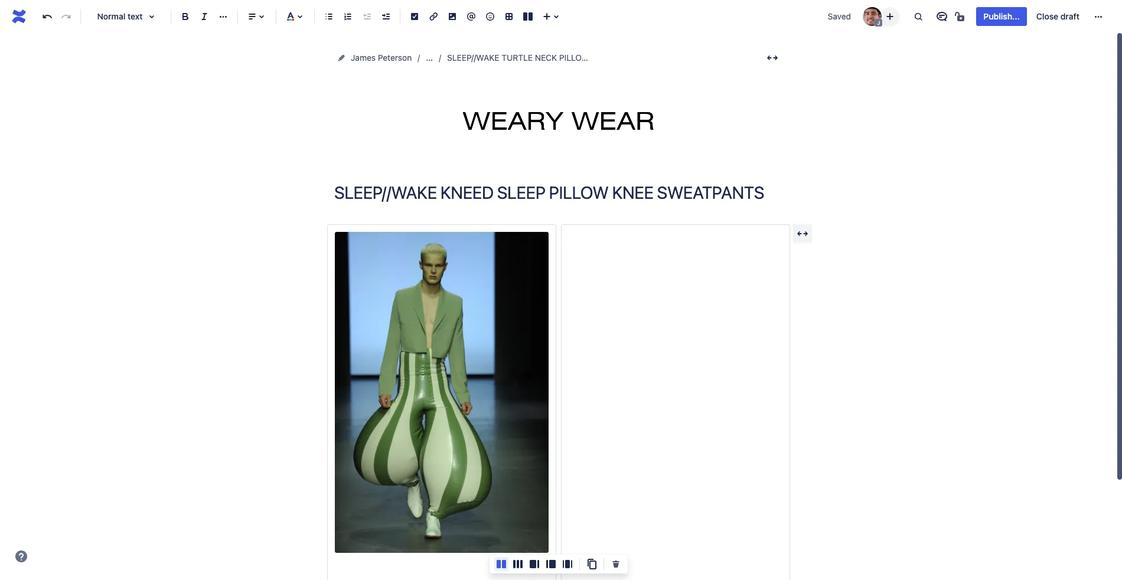 Task type: describe. For each thing, give the bounding box(es) containing it.
pillow
[[559, 53, 590, 63]]

move this page image
[[337, 53, 346, 63]]

align left image
[[245, 9, 259, 24]]

normal
[[97, 11, 125, 21]]

layouts image
[[521, 9, 535, 24]]

add image, video, or file image
[[445, 9, 460, 24]]

no restrictions image
[[954, 9, 968, 24]]

right sidebar image
[[527, 557, 542, 572]]

update header image button
[[516, 100, 602, 130]]

more formatting image
[[216, 9, 230, 24]]

three columns with sidebars image
[[561, 557, 575, 572]]

emoji image
[[483, 9, 497, 24]]

saved
[[828, 11, 851, 21]]

two columns image
[[494, 557, 509, 572]]

undo ⌘z image
[[40, 9, 54, 24]]

james
[[351, 53, 376, 63]]

brainstorm
[[636, 53, 689, 63]]

make page full-width image
[[766, 51, 780, 65]]

help image
[[14, 550, 28, 564]]

publish...
[[984, 11, 1020, 21]]

table image
[[502, 9, 516, 24]]

remove image
[[609, 557, 623, 572]]

normal text button
[[86, 4, 166, 30]]

invite to edit image
[[883, 9, 897, 23]]

close draft
[[1037, 11, 1080, 21]]

normal text
[[97, 11, 143, 21]]

action item image
[[408, 9, 422, 24]]

update header image
[[519, 120, 598, 129]]

bullet list ⌘⇧8 image
[[322, 9, 336, 24]]



Task type: vqa. For each thing, say whether or not it's contained in the screenshot.
Right sidebar ICON on the bottom of page
yes



Task type: locate. For each thing, give the bounding box(es) containing it.
italic ⌘i image
[[197, 9, 211, 24]]

copy image
[[585, 557, 599, 572]]

james peterson link
[[351, 51, 412, 65]]

three columns image
[[511, 557, 525, 572]]

indent tab image
[[379, 9, 393, 24]]

image
[[576, 120, 598, 129]]

close
[[1037, 11, 1059, 21]]

update
[[519, 120, 546, 129]]

peterson
[[378, 53, 412, 63]]

draft
[[1061, 11, 1080, 21]]

sleep//wake turtle neck pillow pullover brainstorm link
[[447, 51, 689, 65]]

numbered list ⌘⇧7 image
[[341, 9, 355, 24]]

mention image
[[464, 9, 478, 24]]

link image
[[426, 9, 441, 24]]

left sidebar image
[[544, 557, 558, 572]]

redo ⌘⇧z image
[[59, 9, 73, 24]]

turtle
[[502, 53, 533, 63]]

comment icon image
[[935, 9, 949, 24]]

… button
[[426, 51, 433, 65]]

Give this page a title text field
[[334, 183, 783, 203]]

…
[[426, 53, 433, 63]]

pullover
[[592, 53, 634, 63]]

sleep//wake turtle neck pillow pullover brainstorm
[[447, 53, 689, 63]]

Main content area, start typing to enter text. text field
[[327, 224, 790, 581]]

james peterson image
[[863, 7, 882, 26]]

bold ⌘b image
[[178, 9, 193, 24]]

header
[[548, 120, 574, 129]]

go wide image
[[796, 227, 810, 241]]

more image
[[1092, 9, 1106, 24]]

james peterson
[[351, 53, 412, 63]]

publish... button
[[977, 7, 1027, 26]]

find and replace image
[[912, 9, 926, 24]]

sleep//wake
[[447, 53, 499, 63]]

neck
[[535, 53, 557, 63]]

confluence image
[[9, 7, 28, 26], [9, 7, 28, 26]]

outdent ⇧tab image
[[360, 9, 374, 24]]

close draft button
[[1029, 7, 1087, 26]]

text
[[128, 11, 143, 21]]



